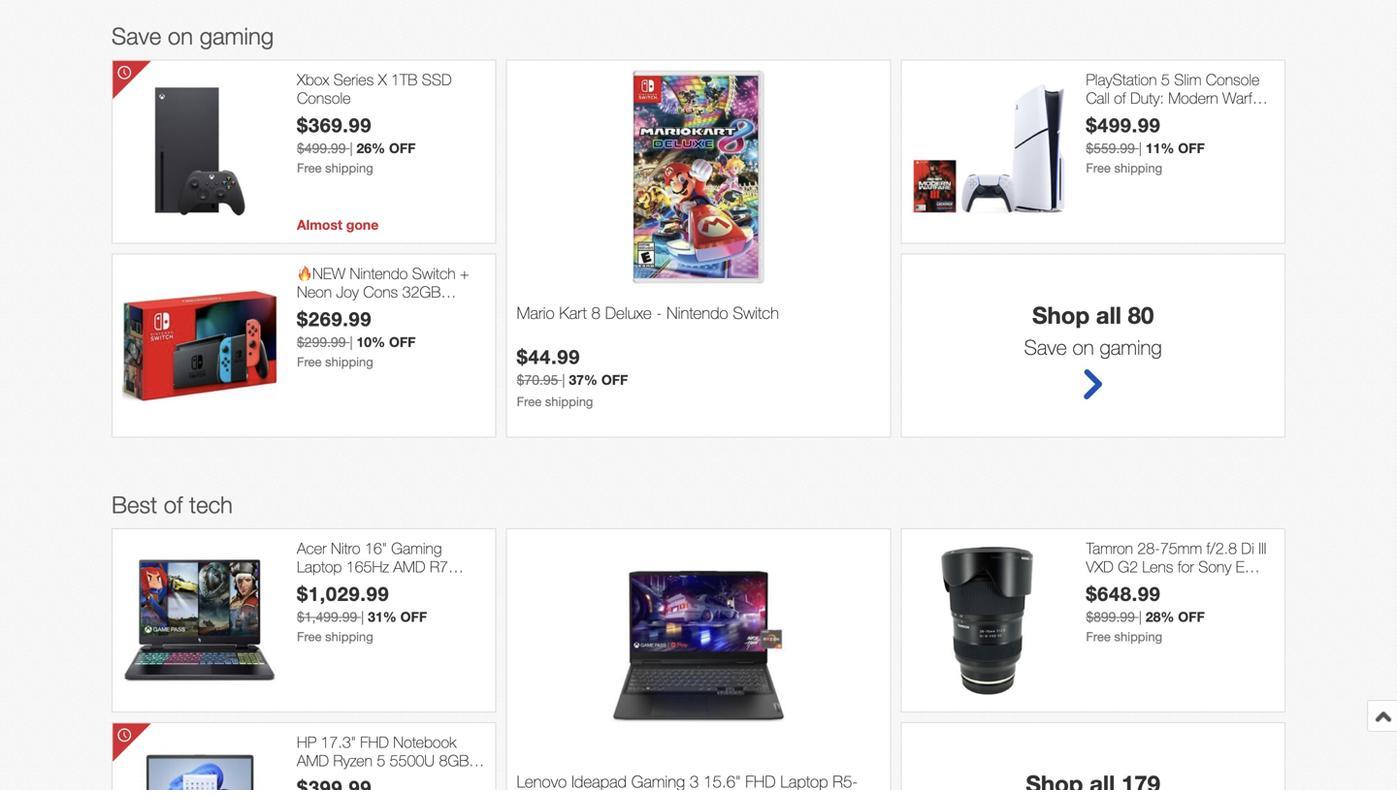 Task type: describe. For each thing, give the bounding box(es) containing it.
$44.99 $70.95 | 37% off free shipping
[[517, 345, 628, 409]]

17.3"
[[321, 734, 356, 752]]

5 inside hp 17.3" fhd notebook amd ryzen 5 5500u 8gb ram 256gb ssd natural silver
[[377, 752, 386, 771]]

deluxe
[[605, 303, 652, 323]]

duty:
[[1131, 89, 1164, 107]]

28-
[[1138, 540, 1161, 558]]

warfare
[[1223, 89, 1273, 107]]

mario
[[517, 303, 555, 323]]

kart
[[559, 303, 587, 323]]

tamron 28-75mm f/2.8 di iii vxd g2 lens for sony e free expedited shipping new
[[1086, 540, 1271, 614]]

512gb
[[435, 577, 482, 595]]

xbox series x 1tb ssd console $369.99 $499.99 | 26% off free shipping
[[297, 70, 452, 175]]

ssd inside hp 17.3" fhd notebook amd ryzen 5 5500u 8gb ram 256gb ssd natural silver
[[384, 771, 414, 789]]

console inside the playstation 5 slim console call of duty: modern warfare iii bundle
[[1206, 70, 1260, 89]]

shipping for $1,029.99
[[325, 630, 373, 645]]

0 horizontal spatial gaming
[[200, 22, 274, 49]]

256gb
[[333, 771, 380, 789]]

$1,499.99
[[297, 609, 357, 625]]

$269.99 $299.99 | 10% off free shipping
[[297, 307, 416, 370]]

28%
[[1146, 609, 1175, 625]]

shipping for $648.99
[[1115, 630, 1163, 645]]

🔥new nintendo switch + neon joy cons 32gb gaming console +free 2- day shipping🔥 link
[[297, 264, 486, 339]]

cons
[[363, 283, 398, 301]]

80
[[1128, 301, 1154, 329]]

ssd inside acer nitro 16" gaming laptop 165hz amd r7 7735hs 16gb ram 512gb ssd rtx 4070 8gb
[[297, 595, 327, 614]]

iii inside the playstation 5 slim console call of duty: modern warfare iii bundle
[[1086, 108, 1094, 126]]

console inside xbox series x 1tb ssd console $369.99 $499.99 | 26% off free shipping
[[297, 89, 351, 107]]

shop
[[1033, 301, 1090, 329]]

vxd
[[1086, 558, 1114, 577]]

+
[[460, 264, 469, 283]]

$499.99 $559.99 | 11% off free shipping
[[1086, 113, 1205, 175]]

amd inside hp 17.3" fhd notebook amd ryzen 5 5500u 8gb ram 256gb ssd natural silver
[[297, 752, 329, 771]]

0 horizontal spatial save
[[112, 22, 161, 49]]

-
[[656, 303, 662, 323]]

🔥new
[[297, 264, 346, 283]]

off for $499.99
[[1179, 140, 1205, 156]]

2-
[[459, 302, 473, 320]]

nitro
[[331, 540, 361, 558]]

$1,029.99
[[297, 583, 389, 606]]

xbox
[[297, 70, 329, 89]]

0 horizontal spatial of
[[164, 491, 183, 519]]

switch inside 🔥new nintendo switch + neon joy cons 32gb gaming console +free 2- day shipping🔥
[[412, 264, 456, 283]]

rtx
[[331, 595, 358, 614]]

call
[[1086, 89, 1110, 107]]

16"
[[365, 540, 387, 558]]

$499.99 inside $499.99 $559.99 | 11% off free shipping
[[1086, 113, 1161, 137]]

xbox series x 1tb ssd console link
[[297, 70, 486, 108]]

free for $269.99
[[297, 355, 322, 370]]

r7
[[430, 558, 448, 577]]

notebook
[[393, 734, 457, 752]]

joy
[[336, 283, 359, 301]]

gone
[[346, 217, 379, 233]]

gaming inside acer nitro 16" gaming laptop 165hz amd r7 7735hs 16gb ram 512gb ssd rtx 4070 8gb
[[391, 540, 442, 558]]

acer nitro 16" gaming laptop 165hz amd r7 7735hs 16gb ram 512gb ssd rtx 4070 8gb
[[297, 540, 482, 614]]

bundle
[[1099, 108, 1144, 126]]

$369.99
[[297, 113, 372, 137]]

expedited
[[1126, 577, 1201, 595]]

x
[[378, 70, 387, 89]]

ram inside hp 17.3" fhd notebook amd ryzen 5 5500u 8gb ram 256gb ssd natural silver
[[297, 771, 329, 789]]

all
[[1097, 301, 1122, 329]]

acer nitro 16" gaming laptop 165hz amd r7 7735hs 16gb ram 512gb ssd rtx 4070 8gb link
[[297, 540, 486, 614]]

$648.99
[[1086, 583, 1161, 606]]

free inside xbox series x 1tb ssd console $369.99 $499.99 | 26% off free shipping
[[297, 160, 322, 175]]

g2
[[1118, 558, 1138, 577]]

e
[[1236, 558, 1245, 577]]

$499.99 inside xbox series x 1tb ssd console $369.99 $499.99 | 26% off free shipping
[[297, 140, 346, 156]]

37%
[[569, 372, 598, 388]]

playstation 5 slim console call of duty: modern warfare iii bundle link
[[1086, 70, 1275, 126]]

| for $1,029.99
[[361, 609, 364, 625]]

slim
[[1175, 70, 1202, 89]]

save inside the shop all 80 save on gaming
[[1025, 335, 1067, 359]]

natural
[[419, 771, 463, 789]]

best of tech
[[112, 491, 233, 519]]

shipping for $499.99
[[1115, 160, 1163, 175]]

laptop
[[297, 558, 342, 577]]

10%
[[357, 334, 385, 350]]

$299.99
[[297, 334, 346, 350]]

best
[[112, 491, 157, 519]]

hp 17.3" fhd notebook amd ryzen 5 5500u 8gb ram 256gb ssd natural silver
[[297, 734, 469, 791]]

$1,029.99 $1,499.99 | 31% off free shipping
[[297, 583, 427, 645]]



Task type: vqa. For each thing, say whether or not it's contained in the screenshot.
second lore
no



Task type: locate. For each thing, give the bounding box(es) containing it.
0 horizontal spatial gaming
[[297, 302, 348, 320]]

iii down call
[[1086, 108, 1094, 126]]

0 horizontal spatial switch
[[412, 264, 456, 283]]

🔥new nintendo switch + neon joy cons 32gb gaming console +free 2- day shipping🔥
[[297, 264, 473, 339]]

5 inside the playstation 5 slim console call of duty: modern warfare iii bundle
[[1162, 70, 1170, 89]]

off right 10%
[[389, 334, 416, 350]]

shipping down 10%
[[325, 355, 373, 370]]

1 vertical spatial nintendo
[[667, 303, 729, 323]]

5
[[1162, 70, 1170, 89], [377, 752, 386, 771]]

$70.95
[[517, 372, 559, 388]]

free down $559.99
[[1086, 160, 1111, 175]]

75mm
[[1161, 540, 1203, 558]]

$44.99
[[517, 345, 580, 369]]

almost gone
[[297, 217, 379, 233]]

off inside $648.99 $899.99 | 28% off free shipping
[[1179, 609, 1205, 625]]

free for $44.99
[[517, 394, 542, 409]]

| inside the $44.99 $70.95 | 37% off free shipping
[[562, 372, 565, 388]]

free inside $499.99 $559.99 | 11% off free shipping
[[1086, 160, 1111, 175]]

1 vertical spatial $499.99
[[297, 140, 346, 156]]

5 down fhd
[[377, 752, 386, 771]]

off for $1,029.99
[[400, 609, 427, 625]]

di
[[1242, 540, 1255, 558]]

5500u
[[390, 752, 435, 771]]

1 vertical spatial gaming
[[1100, 335, 1162, 359]]

neon
[[297, 283, 332, 301]]

amd left 'r7' in the left of the page
[[393, 558, 426, 577]]

16gb
[[356, 577, 395, 595]]

gaming
[[297, 302, 348, 320], [391, 540, 442, 558]]

tech
[[189, 491, 233, 519]]

off inside the $44.99 $70.95 | 37% off free shipping
[[602, 372, 628, 388]]

shipping down 26% in the top left of the page
[[325, 160, 373, 175]]

1 horizontal spatial of
[[1114, 89, 1126, 107]]

console
[[1206, 70, 1260, 89], [297, 89, 351, 107], [352, 302, 406, 320]]

sony
[[1199, 558, 1232, 577]]

of left tech
[[164, 491, 183, 519]]

amd down hp
[[297, 752, 329, 771]]

off inside $269.99 $299.99 | 10% off free shipping
[[389, 334, 416, 350]]

free
[[1086, 577, 1122, 595]]

lens
[[1143, 558, 1174, 577]]

playstation 5 slim console call of duty: modern warfare iii bundle
[[1086, 70, 1273, 126]]

acer
[[297, 540, 327, 558]]

1 vertical spatial of
[[164, 491, 183, 519]]

1 horizontal spatial 5
[[1162, 70, 1170, 89]]

0 horizontal spatial amd
[[297, 752, 329, 771]]

8gb up natural
[[439, 752, 469, 771]]

2 horizontal spatial console
[[1206, 70, 1260, 89]]

free for $648.99
[[1086, 630, 1111, 645]]

0 vertical spatial 8gb
[[401, 595, 431, 614]]

modern
[[1169, 89, 1219, 107]]

of inside the playstation 5 slim console call of duty: modern warfare iii bundle
[[1114, 89, 1126, 107]]

ssd
[[422, 70, 452, 89], [297, 595, 327, 614], [384, 771, 414, 789]]

free down $70.95
[[517, 394, 542, 409]]

0 vertical spatial ram
[[399, 577, 430, 595]]

| for $44.99
[[562, 372, 565, 388]]

shipping for $269.99
[[325, 355, 373, 370]]

off right 37% at top left
[[602, 372, 628, 388]]

hp 17.3" fhd notebook amd ryzen 5 5500u 8gb ram 256gb ssd natural silver link
[[297, 734, 486, 791]]

1 horizontal spatial on
[[1073, 335, 1094, 359]]

1 horizontal spatial gaming
[[1100, 335, 1162, 359]]

8gb right 31%
[[401, 595, 431, 614]]

nintendo inside 🔥new nintendo switch + neon joy cons 32gb gaming console +free 2- day shipping🔥
[[350, 264, 408, 283]]

day
[[297, 320, 322, 339]]

off right 28%
[[1179, 609, 1205, 625]]

0 horizontal spatial ram
[[297, 771, 329, 789]]

ryzen
[[333, 752, 373, 771]]

free inside the $44.99 $70.95 | 37% off free shipping
[[517, 394, 542, 409]]

shipping down 37% at top left
[[545, 394, 593, 409]]

$899.99
[[1086, 609, 1135, 625]]

1 horizontal spatial iii
[[1259, 540, 1267, 558]]

$499.99 up $559.99
[[1086, 113, 1161, 137]]

0 vertical spatial 5
[[1162, 70, 1170, 89]]

1 horizontal spatial $499.99
[[1086, 113, 1161, 137]]

shipping for $44.99
[[545, 394, 593, 409]]

off
[[389, 140, 416, 156], [1179, 140, 1205, 156], [389, 334, 416, 350], [602, 372, 628, 388], [400, 609, 427, 625], [1179, 609, 1205, 625]]

shipping down $1,499.99
[[325, 630, 373, 645]]

save on gaming
[[112, 22, 274, 49]]

0 horizontal spatial 5
[[377, 752, 386, 771]]

1tb
[[391, 70, 418, 89]]

8gb
[[401, 595, 431, 614], [439, 752, 469, 771]]

on inside the shop all 80 save on gaming
[[1073, 335, 1094, 359]]

free down '$299.99'
[[297, 355, 322, 370]]

0 horizontal spatial 8gb
[[401, 595, 431, 614]]

free for $499.99
[[1086, 160, 1111, 175]]

| for $269.99
[[350, 334, 353, 350]]

shipping down 28%
[[1115, 630, 1163, 645]]

free down $1,499.99
[[297, 630, 322, 645]]

shipping inside $269.99 $299.99 | 10% off free shipping
[[325, 355, 373, 370]]

1 horizontal spatial gaming
[[391, 540, 442, 558]]

shipping inside xbox series x 1tb ssd console $369.99 $499.99 | 26% off free shipping
[[325, 160, 373, 175]]

26%
[[357, 140, 385, 156]]

0 vertical spatial gaming
[[297, 302, 348, 320]]

0 vertical spatial gaming
[[200, 22, 274, 49]]

1 vertical spatial ssd
[[297, 595, 327, 614]]

| left 10%
[[350, 334, 353, 350]]

nintendo up cons
[[350, 264, 408, 283]]

off for $648.99
[[1179, 609, 1205, 625]]

| for $648.99
[[1139, 609, 1142, 625]]

switch
[[412, 264, 456, 283], [733, 303, 779, 323]]

amd
[[393, 558, 426, 577], [297, 752, 329, 771]]

for
[[1178, 558, 1195, 577]]

1 vertical spatial switch
[[733, 303, 779, 323]]

mario kart 8 deluxe - nintendo switch link
[[517, 303, 881, 345]]

| inside $1,029.99 $1,499.99 | 31% off free shipping
[[361, 609, 364, 625]]

shipping inside $499.99 $559.99 | 11% off free shipping
[[1115, 160, 1163, 175]]

tamron
[[1086, 540, 1134, 558]]

free for $1,029.99
[[297, 630, 322, 645]]

iii inside tamron 28-75mm f/2.8 di iii vxd g2 lens for sony e free expedited shipping new
[[1259, 540, 1267, 558]]

console up warfare
[[1206, 70, 1260, 89]]

f/2.8
[[1207, 540, 1237, 558]]

0 vertical spatial of
[[1114, 89, 1126, 107]]

1 horizontal spatial save
[[1025, 335, 1067, 359]]

2 horizontal spatial ssd
[[422, 70, 452, 89]]

free down $899.99
[[1086, 630, 1111, 645]]

free inside $269.99 $299.99 | 10% off free shipping
[[297, 355, 322, 370]]

0 horizontal spatial $499.99
[[297, 140, 346, 156]]

fhd
[[360, 734, 389, 752]]

| left 31%
[[361, 609, 364, 625]]

| inside xbox series x 1tb ssd console $369.99 $499.99 | 26% off free shipping
[[350, 140, 353, 156]]

gaming
[[200, 22, 274, 49], [1100, 335, 1162, 359]]

0 vertical spatial on
[[168, 22, 193, 49]]

console inside 🔥new nintendo switch + neon joy cons 32gb gaming console +free 2- day shipping🔥
[[352, 302, 406, 320]]

1 horizontal spatial ram
[[399, 577, 430, 595]]

off for $269.99
[[389, 334, 416, 350]]

1 vertical spatial ram
[[297, 771, 329, 789]]

0 vertical spatial switch
[[412, 264, 456, 283]]

nintendo right -
[[667, 303, 729, 323]]

1 horizontal spatial 8gb
[[439, 752, 469, 771]]

8gb inside hp 17.3" fhd notebook amd ryzen 5 5500u 8gb ram 256gb ssd natural silver
[[439, 752, 469, 771]]

console down cons
[[352, 302, 406, 320]]

$499.99
[[1086, 113, 1161, 137], [297, 140, 346, 156]]

0 vertical spatial save
[[112, 22, 161, 49]]

1 vertical spatial gaming
[[391, 540, 442, 558]]

gaming inside 🔥new nintendo switch + neon joy cons 32gb gaming console +free 2- day shipping🔥
[[297, 302, 348, 320]]

0 vertical spatial $499.99
[[1086, 113, 1161, 137]]

0 horizontal spatial nintendo
[[350, 264, 408, 283]]

1 horizontal spatial nintendo
[[667, 303, 729, 323]]

ram inside acer nitro 16" gaming laptop 165hz amd r7 7735hs 16gb ram 512gb ssd rtx 4070 8gb
[[399, 577, 430, 595]]

$648.99 $899.99 | 28% off free shipping
[[1086, 583, 1205, 645]]

1 vertical spatial amd
[[297, 752, 329, 771]]

iii
[[1086, 108, 1094, 126], [1259, 540, 1267, 558]]

8
[[592, 303, 601, 323]]

| inside $648.99 $899.99 | 28% off free shipping
[[1139, 609, 1142, 625]]

| inside $269.99 $299.99 | 10% off free shipping
[[350, 334, 353, 350]]

shop all 80 save on gaming
[[1025, 301, 1162, 359]]

series
[[334, 70, 374, 89]]

1 horizontal spatial console
[[352, 302, 406, 320]]

shipping inside $1,029.99 $1,499.99 | 31% off free shipping
[[325, 630, 373, 645]]

| inside $499.99 $559.99 | 11% off free shipping
[[1139, 140, 1142, 156]]

free down $369.99
[[297, 160, 322, 175]]

0 horizontal spatial iii
[[1086, 108, 1094, 126]]

tamron 28-75mm f/2.8 di iii vxd g2 lens for sony e free expedited shipping new link
[[1086, 540, 1275, 614]]

ram down 'r7' in the left of the page
[[399, 577, 430, 595]]

shipping🔥
[[326, 320, 399, 339]]

ram
[[399, 577, 430, 595], [297, 771, 329, 789]]

of up bundle
[[1114, 89, 1126, 107]]

gaming up 'r7' in the left of the page
[[391, 540, 442, 558]]

$559.99
[[1086, 140, 1135, 156]]

0 horizontal spatial on
[[168, 22, 193, 49]]

switch right -
[[733, 303, 779, 323]]

ssd inside xbox series x 1tb ssd console $369.99 $499.99 | 26% off free shipping
[[422, 70, 452, 89]]

0 horizontal spatial console
[[297, 89, 351, 107]]

ssd right 1tb
[[422, 70, 452, 89]]

5 left slim at right
[[1162, 70, 1170, 89]]

0 vertical spatial ssd
[[422, 70, 452, 89]]

| left 26% in the top left of the page
[[350, 140, 353, 156]]

console down xbox
[[297, 89, 351, 107]]

gaming down the neon
[[297, 302, 348, 320]]

off inside xbox series x 1tb ssd console $369.99 $499.99 | 26% off free shipping
[[389, 140, 416, 156]]

of
[[1114, 89, 1126, 107], [164, 491, 183, 519]]

1 horizontal spatial switch
[[733, 303, 779, 323]]

|
[[350, 140, 353, 156], [1139, 140, 1142, 156], [350, 334, 353, 350], [562, 372, 565, 388], [361, 609, 364, 625], [1139, 609, 1142, 625]]

31%
[[368, 609, 397, 625]]

| left 37% at top left
[[562, 372, 565, 388]]

ssd down 5500u
[[384, 771, 414, 789]]

| left 11%
[[1139, 140, 1142, 156]]

off right 26% in the top left of the page
[[389, 140, 416, 156]]

1 vertical spatial iii
[[1259, 540, 1267, 558]]

off right 31%
[[400, 609, 427, 625]]

0 horizontal spatial ssd
[[297, 595, 327, 614]]

shipping down 11%
[[1115, 160, 1163, 175]]

free inside $1,029.99 $1,499.99 | 31% off free shipping
[[297, 630, 322, 645]]

shipping inside $648.99 $899.99 | 28% off free shipping
[[1115, 630, 1163, 645]]

2 vertical spatial ssd
[[384, 771, 414, 789]]

gaming inside the shop all 80 save on gaming
[[1100, 335, 1162, 359]]

165hz
[[346, 558, 389, 577]]

off for $44.99
[[602, 372, 628, 388]]

off inside $1,029.99 $1,499.99 | 31% off free shipping
[[400, 609, 427, 625]]

| for $499.99
[[1139, 140, 1142, 156]]

1 horizontal spatial ssd
[[384, 771, 414, 789]]

32gb
[[402, 283, 441, 301]]

1 vertical spatial save
[[1025, 335, 1067, 359]]

playstation
[[1086, 70, 1157, 89]]

switch up 32gb
[[412, 264, 456, 283]]

7735hs
[[297, 577, 352, 595]]

0 vertical spatial nintendo
[[350, 264, 408, 283]]

1 horizontal spatial amd
[[393, 558, 426, 577]]

1 vertical spatial 5
[[377, 752, 386, 771]]

+free
[[410, 302, 455, 320]]

1 vertical spatial 8gb
[[439, 752, 469, 771]]

11%
[[1146, 140, 1175, 156]]

off inside $499.99 $559.99 | 11% off free shipping
[[1179, 140, 1205, 156]]

0 vertical spatial iii
[[1086, 108, 1094, 126]]

mario kart 8 deluxe - nintendo switch
[[517, 303, 779, 323]]

8gb inside acer nitro 16" gaming laptop 165hz amd r7 7735hs 16gb ram 512gb ssd rtx 4070 8gb
[[401, 595, 431, 614]]

4070
[[362, 595, 397, 614]]

$499.99 down $369.99
[[297, 140, 346, 156]]

| left 28%
[[1139, 609, 1142, 625]]

silver
[[297, 790, 331, 791]]

off right 11%
[[1179, 140, 1205, 156]]

hp
[[297, 734, 317, 752]]

free inside $648.99 $899.99 | 28% off free shipping
[[1086, 630, 1111, 645]]

0 vertical spatial amd
[[393, 558, 426, 577]]

ram up silver
[[297, 771, 329, 789]]

shipping inside the $44.99 $70.95 | 37% off free shipping
[[545, 394, 593, 409]]

amd inside acer nitro 16" gaming laptop 165hz amd r7 7735hs 16gb ram 512gb ssd rtx 4070 8gb
[[393, 558, 426, 577]]

ssd down 7735hs
[[297, 595, 327, 614]]

1 vertical spatial on
[[1073, 335, 1094, 359]]

$269.99
[[297, 307, 372, 331]]

almost
[[297, 217, 342, 233]]

nintendo
[[350, 264, 408, 283], [667, 303, 729, 323]]

iii right the "di"
[[1259, 540, 1267, 558]]



